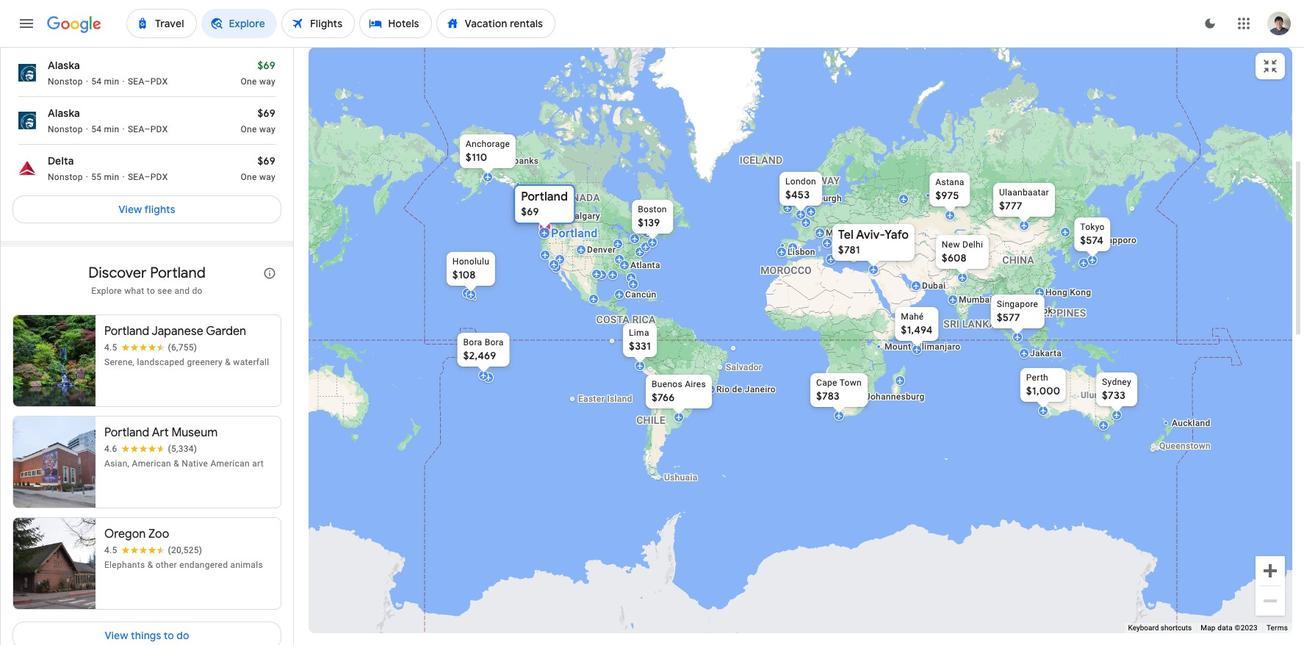Task type: vqa. For each thing, say whether or not it's contained in the screenshot.


Task type: locate. For each thing, give the bounding box(es) containing it.
view left things
[[105, 630, 128, 643]]

mount
[[885, 342, 911, 352]]

(united
[[102, 621, 137, 634]]

55 min
[[91, 172, 119, 183]]

0 vertical spatial min
[[104, 77, 119, 87]]

de
[[732, 384, 742, 395]]

sapporo
[[1102, 235, 1137, 246]]

china
[[1003, 254, 1034, 266]]

2 – from the top
[[144, 125, 150, 135]]

way for delta's 69 us dollars text field
[[259, 172, 276, 183]]

1 vertical spatial one
[[241, 125, 257, 135]]

to right things
[[164, 630, 174, 643]]

2 vertical spatial sea
[[128, 172, 144, 183]]

2 nonstop from the top
[[48, 125, 83, 135]]

american left "art"
[[211, 459, 250, 469]]

do right and on the left of page
[[192, 286, 203, 297]]

3 nonstop from the top
[[48, 172, 83, 183]]

0 vertical spatial &
[[225, 358, 231, 368]]

4.5 up elephants
[[104, 546, 117, 556]]

asian,
[[104, 459, 130, 469]]

2469 US dollars text field
[[463, 349, 496, 362]]

331 US dollars text field
[[629, 340, 651, 353]]

keyboard shortcuts
[[1129, 624, 1193, 632]]

1 vertical spatial nonstop
[[48, 125, 83, 135]]

4.5 up "serene,"
[[104, 343, 117, 353]]

0 vertical spatial  image
[[86, 76, 88, 88]]

1 one from the top
[[241, 77, 257, 87]]

nonstop for alaska's 69 us dollars text field
[[48, 77, 83, 87]]

2 alaska image from the top
[[18, 112, 36, 130]]

boston $139
[[638, 204, 667, 229]]

view
[[119, 203, 142, 216], [105, 630, 128, 643]]

fairbanks
[[498, 156, 539, 166]]

morocco
[[761, 265, 812, 276]]

art
[[152, 426, 169, 441]]

1 vertical spatial view
[[105, 630, 128, 643]]

574 US dollars text field
[[1080, 234, 1104, 247]]

1 alaska from the top
[[48, 59, 80, 72]]

$781
[[838, 243, 860, 257]]

edinburgh
[[800, 193, 842, 204]]

flights
[[144, 203, 175, 216]]

view for view flights
[[119, 203, 142, 216]]

milan
[[826, 228, 849, 238]]

alaska image for  image for alaska's 69 us dollars text field
[[18, 64, 36, 82]]

view things to do
[[105, 630, 189, 643]]

2 $69 one way from the top
[[241, 107, 276, 135]]

2 alaska from the top
[[48, 107, 80, 120]]

0 horizontal spatial bora
[[463, 337, 482, 348]]

waterfall
[[233, 358, 269, 368]]

69 US dollars text field
[[258, 59, 276, 72], [258, 155, 276, 168], [521, 205, 539, 218]]

new
[[942, 240, 960, 250]]

4.6
[[104, 444, 117, 455]]

2 vertical spatial $69 one way
[[241, 155, 276, 183]]

terms link
[[1267, 624, 1289, 632]]

1  image from the top
[[86, 76, 88, 88]]

4.6 out of 5 stars from 5,334 reviews image
[[104, 444, 197, 455]]

©2023
[[1235, 624, 1258, 632]]

4.5 out of 5 stars from 20,525 reviews image
[[104, 545, 202, 557]]

portland up 4.6
[[104, 426, 149, 441]]

1 american from the left
[[132, 459, 171, 469]]

bora bora $2,469
[[463, 337, 504, 362]]

1 4.5 from the top
[[104, 343, 117, 353]]

view left flights
[[119, 203, 142, 216]]

to left see
[[147, 286, 155, 297]]

0 vertical spatial alaska
[[48, 59, 80, 72]]

1 horizontal spatial american
[[211, 459, 250, 469]]

other
[[156, 560, 177, 571]]

1 vertical spatial 4.5
[[104, 546, 117, 556]]

1 vertical spatial sea – pdx
[[128, 125, 168, 135]]

110 US dollars text field
[[466, 151, 487, 164]]

town
[[840, 378, 862, 388]]

4.5 out of 5 stars from 6,755 reviews image
[[104, 342, 197, 354]]

honolulu $108
[[452, 257, 489, 282]]

 image
[[86, 76, 88, 88], [86, 124, 88, 136]]

2 vertical spatial pdx
[[150, 172, 168, 183]]

1 bora from the left
[[463, 337, 482, 348]]

tel
[[838, 228, 854, 243]]

1 vertical spatial pdx
[[150, 125, 168, 135]]

change appearance image
[[1193, 6, 1228, 41]]

54 for  image related to 69 us dollars text box
[[91, 125, 102, 135]]

0 horizontal spatial &
[[148, 560, 153, 571]]

0 horizontal spatial american
[[132, 459, 171, 469]]

0 vertical spatial pdx
[[150, 77, 168, 87]]

0 vertical spatial view
[[119, 203, 142, 216]]

portland down the calgary on the top of page
[[551, 226, 598, 240]]

portland for portland
[[551, 226, 598, 240]]

discover portland
[[88, 264, 206, 283]]

athens
[[856, 249, 885, 259]]

2 sea – pdx from the top
[[128, 125, 168, 135]]

2 one from the top
[[241, 125, 257, 135]]

to for see
[[147, 286, 155, 297]]

777 US dollars text field
[[999, 199, 1023, 212]]

54
[[91, 77, 102, 87], [91, 125, 102, 135]]

1 vertical spatial 54
[[91, 125, 102, 135]]

1 alaska image from the top
[[18, 64, 36, 82]]

0 vertical spatial 69 us dollars text field
[[258, 59, 276, 72]]

delta
[[48, 155, 74, 168]]

2  image from the top
[[86, 124, 88, 136]]

alaska image down main menu icon
[[18, 64, 36, 82]]

2 sea from the top
[[128, 125, 144, 135]]

loading results progress bar
[[0, 47, 1305, 50]]

2 bora from the left
[[485, 337, 504, 348]]

3 $69 one way from the top
[[241, 155, 276, 183]]

keyboard
[[1129, 624, 1160, 632]]

map region
[[236, 0, 1305, 645]]

1 horizontal spatial to
[[164, 630, 174, 643]]

portland japanese garden
[[104, 325, 246, 339]]

0 vertical spatial way
[[259, 77, 276, 87]]

bangkok
[[1017, 306, 1053, 316]]

2 vertical spatial –
[[144, 172, 150, 183]]

0 vertical spatial to
[[147, 286, 155, 297]]

54 min
[[91, 77, 119, 87], [91, 125, 119, 135]]

2 vertical spatial &
[[148, 560, 153, 571]]

2 vertical spatial way
[[259, 172, 276, 183]]

0 vertical spatial sea
[[128, 77, 144, 87]]

108 US dollars text field
[[452, 268, 476, 282]]

1 vertical spatial alaska image
[[18, 112, 36, 130]]

1 pdx from the top
[[150, 77, 168, 87]]

yafo
[[885, 228, 909, 243]]

london $453
[[785, 176, 816, 201]]

view smaller map image
[[1262, 57, 1280, 75]]

69 us dollars text field down fairbanks
[[521, 205, 539, 218]]

london
[[785, 176, 816, 187]]

1 vertical spatial way
[[259, 125, 276, 135]]

1 54 from the top
[[91, 77, 102, 87]]

2 vertical spatial 69 us dollars text field
[[521, 205, 539, 218]]

easter
[[578, 394, 605, 404]]

1 vertical spatial min
[[104, 125, 119, 135]]

portland down fairbanks
[[521, 190, 568, 204]]

1 horizontal spatial do
[[192, 286, 203, 297]]

0 vertical spatial one
[[241, 77, 257, 87]]

0 horizontal spatial to
[[147, 286, 155, 297]]

0 vertical spatial $69 one way
[[241, 59, 276, 87]]

$139
[[638, 216, 660, 229]]

0 horizontal spatial do
[[177, 630, 189, 643]]

denver
[[587, 245, 616, 255]]

(5,334)
[[168, 444, 197, 455]]

one for 69 us dollars text box
[[241, 125, 257, 135]]

english (united states) button
[[36, 616, 186, 640]]

1 – from the top
[[144, 77, 150, 87]]

 image for 69 us dollars text box
[[86, 124, 88, 136]]

$69 one way
[[241, 59, 276, 87], [241, 107, 276, 135], [241, 155, 276, 183]]

& down (5,334)
[[174, 459, 179, 469]]

2 pdx from the top
[[150, 125, 168, 135]]

0 vertical spatial sea – pdx
[[128, 77, 168, 87]]

lima $331
[[629, 328, 651, 353]]

delhi
[[963, 240, 983, 250]]

1 sea – pdx from the top
[[128, 77, 168, 87]]

1 vertical spatial –
[[144, 125, 150, 135]]

delta image
[[18, 160, 36, 178]]

mahé $1,494
[[901, 312, 933, 337]]

0 vertical spatial do
[[192, 286, 203, 297]]

$733
[[1102, 389, 1126, 402]]

2 vertical spatial nonstop
[[48, 172, 83, 183]]

alaska image for  image related to 69 us dollars text box
[[18, 112, 36, 130]]

keyboard shortcuts button
[[1129, 623, 1193, 634]]

1 horizontal spatial bora
[[485, 337, 504, 348]]

3 min from the top
[[104, 172, 119, 183]]

55
[[91, 172, 102, 183]]

1 vertical spatial alaska
[[48, 107, 80, 120]]

aires
[[685, 379, 706, 390]]

nonstop for delta's 69 us dollars text field
[[48, 172, 83, 183]]

3 pdx from the top
[[150, 172, 168, 183]]

1 way from the top
[[259, 77, 276, 87]]

$608
[[942, 251, 967, 265]]

1 $69 one way from the top
[[241, 59, 276, 87]]

1 vertical spatial $69 one way
[[241, 107, 276, 135]]

do right states)
[[177, 630, 189, 643]]

2 vertical spatial min
[[104, 172, 119, 183]]

janeiro
[[745, 384, 776, 395]]

1 vertical spatial 69 us dollars text field
[[258, 155, 276, 168]]

sydney
[[1102, 377, 1132, 387]]

alaska image
[[18, 64, 36, 82], [18, 112, 36, 130]]

0 vertical spatial 4.5
[[104, 343, 117, 353]]

& down 4.5 out of 5 stars from 20,525 reviews image
[[148, 560, 153, 571]]

portland up and on the left of page
[[150, 264, 206, 283]]

 image
[[86, 172, 88, 183]]

serene,
[[104, 358, 135, 368]]

4.5 for portland japanese garden
[[104, 343, 117, 353]]

alaska
[[48, 59, 80, 72], [48, 107, 80, 120]]

boston
[[638, 204, 667, 215]]

2 way from the top
[[259, 125, 276, 135]]

2 horizontal spatial &
[[225, 358, 231, 368]]

honolulu
[[452, 257, 489, 267]]

uluru
[[1081, 390, 1103, 401]]

0 vertical spatial 54
[[91, 77, 102, 87]]

139 US dollars text field
[[638, 216, 660, 229]]

1 sea from the top
[[128, 77, 144, 87]]

& right greenery
[[225, 358, 231, 368]]

japanese
[[152, 325, 203, 339]]

1 nonstop from the top
[[48, 77, 83, 87]]

portland for portland japanese garden
[[104, 325, 149, 339]]

1 vertical spatial  image
[[86, 124, 88, 136]]

cape town $783
[[816, 378, 862, 403]]

608 US dollars text field
[[942, 251, 967, 265]]

3 way from the top
[[259, 172, 276, 183]]

69 us dollars text field down 69 us dollars text box
[[258, 155, 276, 168]]

$110
[[466, 151, 487, 164]]

1 vertical spatial to
[[164, 630, 174, 643]]

3 one from the top
[[241, 172, 257, 183]]

2 vertical spatial one
[[241, 172, 257, 183]]

69 us dollars text field up 69 us dollars text box
[[258, 59, 276, 72]]

garden
[[206, 325, 246, 339]]

1 vertical spatial sea
[[128, 125, 144, 135]]

american down 4.6 out of 5 stars from 5,334 reviews image on the left bottom of page
[[132, 459, 171, 469]]

1 vertical spatial &
[[174, 459, 179, 469]]

 image for alaska's 69 us dollars text field
[[86, 76, 88, 88]]

2 vertical spatial sea – pdx
[[128, 172, 168, 183]]

alaska image up delta image
[[18, 112, 36, 130]]

733 US dollars text field
[[1102, 389, 1126, 402]]

singapore $577
[[997, 299, 1038, 324]]

sri
[[944, 318, 960, 330]]

0 vertical spatial nonstop
[[48, 77, 83, 87]]

1 vertical spatial do
[[177, 630, 189, 643]]

lima
[[629, 328, 649, 338]]

2 min from the top
[[104, 125, 119, 135]]

0 vertical spatial alaska image
[[18, 64, 36, 82]]

2 4.5 from the top
[[104, 546, 117, 556]]

view flights
[[119, 203, 175, 216]]

astana
[[936, 177, 965, 187]]

766 US dollars text field
[[652, 391, 675, 404]]

lisbon
[[788, 247, 815, 257]]

min
[[104, 77, 119, 87], [104, 125, 119, 135], [104, 172, 119, 183]]

buenos
[[652, 379, 682, 390]]

$69 one way for 69 us dollars text box
[[241, 107, 276, 135]]

0 vertical spatial –
[[144, 77, 150, 87]]

0 vertical spatial 54 min
[[91, 77, 119, 87]]

2 54 from the top
[[91, 125, 102, 135]]

$574
[[1080, 234, 1104, 247]]

portland up 4.5 out of 5 stars from 6,755 reviews image
[[104, 325, 149, 339]]

usd
[[225, 621, 246, 634]]

3 sea from the top
[[128, 172, 144, 183]]

1 vertical spatial 54 min
[[91, 125, 119, 135]]



Task type: describe. For each thing, give the bounding box(es) containing it.
975 US dollars text field
[[936, 189, 959, 202]]

tokyo
[[1080, 222, 1105, 232]]

ulaanbaatar
[[999, 187, 1049, 198]]

1 min from the top
[[104, 77, 119, 87]]

one for delta's 69 us dollars text field
[[241, 172, 257, 183]]

$69 for 69 us dollars text box
[[258, 107, 276, 120]]

kilimanjaro
[[914, 342, 961, 352]]

zoo
[[148, 527, 169, 542]]

2 54 min from the top
[[91, 125, 119, 135]]

3 – from the top
[[144, 172, 150, 183]]

hong
[[1046, 287, 1068, 298]]

$69 inside portland $69
[[521, 205, 539, 218]]

69 us dollars text field for delta
[[258, 155, 276, 168]]

portland $69
[[521, 190, 568, 218]]

$108
[[452, 268, 476, 282]]

sea – pdx for  image for alaska's 69 us dollars text field
[[128, 77, 168, 87]]

to for do
[[164, 630, 174, 643]]

4.5 for oregon zoo
[[104, 546, 117, 556]]

about these results image
[[252, 256, 287, 291]]

jakarta
[[1030, 348, 1062, 359]]

453 US dollars text field
[[785, 188, 810, 201]]

what
[[124, 286, 144, 297]]

$69 one way for delta's 69 us dollars text field
[[241, 155, 276, 183]]

one for alaska's 69 us dollars text field
[[241, 77, 257, 87]]

rio
[[716, 384, 730, 395]]

kong
[[1070, 287, 1091, 298]]

3 sea – pdx from the top
[[128, 172, 168, 183]]

ushuaia
[[664, 473, 698, 483]]

2 american from the left
[[211, 459, 250, 469]]

tel aviv-yafo $781
[[838, 228, 909, 257]]

perth
[[1026, 373, 1049, 383]]

aviv-
[[856, 228, 885, 243]]

data
[[1218, 624, 1233, 632]]

way for alaska's 69 us dollars text field
[[259, 77, 276, 87]]

sri lanka
[[944, 318, 996, 330]]

see
[[158, 286, 172, 297]]

calgary
[[569, 211, 600, 221]]

new delhi $608
[[942, 240, 983, 265]]

rica
[[632, 314, 656, 326]]

$453
[[785, 188, 810, 201]]

serene, landscaped greenery & waterfall
[[104, 358, 269, 368]]

$1,000
[[1026, 384, 1061, 398]]

johannesburg
[[866, 392, 925, 402]]

way for 69 us dollars text box
[[259, 125, 276, 135]]

explore
[[91, 286, 122, 297]]

states)
[[140, 621, 174, 634]]

singapore
[[997, 299, 1038, 309]]

animals
[[231, 560, 263, 571]]

– for  image related to 69 us dollars text box
[[144, 125, 150, 135]]

$783
[[816, 390, 840, 403]]

portland art museum
[[104, 426, 218, 441]]

english (united states)
[[64, 621, 174, 634]]

map
[[1201, 624, 1216, 632]]

781 US dollars text field
[[838, 243, 860, 257]]

oregon zoo
[[104, 527, 169, 542]]

portland for portland art museum
[[104, 426, 149, 441]]

buenos aires $766
[[652, 379, 706, 404]]

mount kilimanjaro
[[885, 342, 961, 352]]

$69 for alaska's 69 us dollars text field
[[258, 59, 276, 72]]

map data ©2023
[[1201, 624, 1258, 632]]

(20,525)
[[168, 546, 202, 556]]

783 US dollars text field
[[816, 390, 840, 403]]

lanka
[[962, 318, 996, 330]]

1000 US dollars text field
[[1026, 384, 1061, 398]]

asian, american & native american art
[[104, 459, 264, 469]]

1 54 min from the top
[[91, 77, 119, 87]]

(6,755)
[[168, 343, 197, 353]]

69 US dollars text field
[[258, 107, 276, 120]]

philippines
[[1024, 307, 1086, 319]]

mumbai
[[959, 295, 993, 305]]

easter island
[[578, 394, 632, 404]]

1494 US dollars text field
[[901, 323, 933, 337]]

main menu image
[[18, 15, 35, 32]]

costa rica
[[596, 314, 656, 326]]

oregon
[[104, 527, 146, 542]]

$69 for delta's 69 us dollars text field
[[258, 155, 276, 168]]

view for view things to do
[[105, 630, 128, 643]]

cancún
[[625, 290, 656, 300]]

sea – pdx for  image related to 69 us dollars text box
[[128, 125, 168, 135]]

1 horizontal spatial &
[[174, 459, 179, 469]]

$2,469
[[463, 349, 496, 362]]

– for  image for alaska's 69 us dollars text field
[[144, 77, 150, 87]]

norway
[[797, 175, 840, 187]]

art
[[252, 459, 264, 469]]

69 us dollars text field for alaska
[[258, 59, 276, 72]]

577 US dollars text field
[[997, 311, 1020, 324]]

hong kong
[[1046, 287, 1091, 298]]

54 for  image for alaska's 69 us dollars text field
[[91, 77, 102, 87]]

portland for portland $69
[[521, 190, 568, 204]]

astana $975
[[936, 177, 965, 202]]

elephants
[[104, 560, 145, 571]]

nonstop for 69 us dollars text box
[[48, 125, 83, 135]]

ulaanbaatar $777
[[999, 187, 1049, 212]]

$69 one way for alaska's 69 us dollars text field
[[241, 59, 276, 87]]

pdx for  image related to 69 us dollars text box
[[150, 125, 168, 135]]

greenery
[[187, 358, 223, 368]]

dubai
[[922, 281, 946, 291]]

$577
[[997, 311, 1020, 324]]

iceland
[[740, 154, 783, 166]]

salvador
[[726, 362, 762, 373]]

pdx for  image for alaska's 69 us dollars text field
[[150, 77, 168, 87]]

endangered
[[180, 560, 228, 571]]

museum
[[172, 426, 218, 441]]

tokyo $574
[[1080, 222, 1105, 247]]



